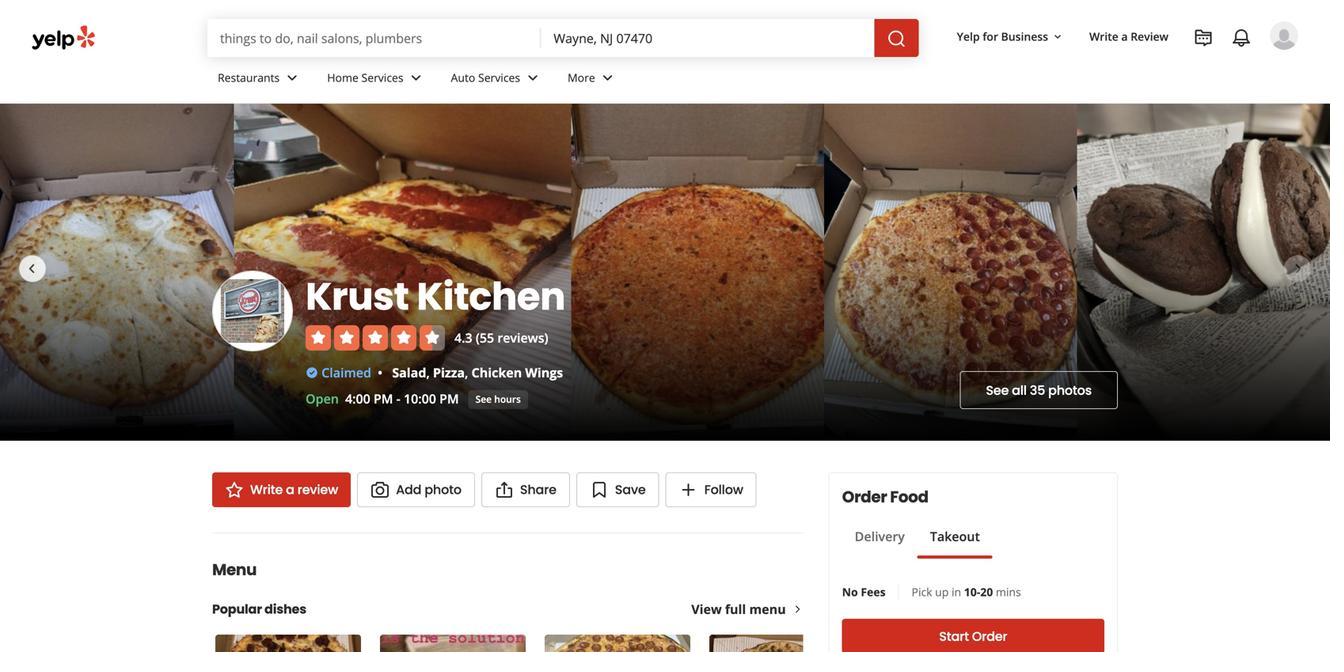 Task type: vqa. For each thing, say whether or not it's contained in the screenshot.
Category
no



Task type: describe. For each thing, give the bounding box(es) containing it.
more link
[[555, 57, 630, 103]]

0 vertical spatial order
[[843, 486, 888, 509]]

add photo link
[[357, 473, 475, 508]]

2 , from the left
[[465, 364, 468, 381]]

in
[[952, 585, 962, 600]]

photo of krust kitchen - madison, nj, us. white out pizza image
[[0, 104, 234, 441]]

up
[[936, 585, 949, 600]]

20
[[981, 585, 994, 600]]

photos
[[1049, 382, 1092, 400]]

10:00
[[404, 391, 436, 408]]

pizza link
[[433, 364, 465, 381]]

delivery
[[855, 528, 905, 545]]

write a review
[[250, 481, 338, 499]]

no fees
[[843, 585, 886, 600]]

home
[[327, 70, 359, 85]]

popular
[[212, 601, 262, 619]]

open 4:00 pm - 10:00 pm
[[306, 391, 459, 408]]

previous image
[[22, 260, 41, 279]]

view full menu
[[692, 601, 786, 618]]

24 add v2 image
[[679, 481, 698, 500]]

gary o. image
[[1271, 21, 1299, 50]]

16 claim filled v2 image
[[306, 367, 318, 379]]

4.3 star rating image
[[306, 326, 445, 351]]

yelp
[[957, 29, 980, 44]]

24 chevron down v2 image for auto services
[[524, 68, 543, 87]]

14 chevron right outline image
[[793, 604, 804, 616]]

save
[[615, 481, 646, 499]]

photo of krust kitchen - madison, nj, us. classic whoppie pie image
[[1078, 104, 1331, 441]]

address, neighborhood, city, state or zip text field
[[541, 19, 875, 57]]

see all 35 photos
[[986, 382, 1092, 400]]

16 chevron down v2 image
[[1052, 31, 1065, 43]]

popular dishes
[[212, 601, 306, 619]]

see for see all 35 photos
[[986, 382, 1009, 400]]

24 save outline v2 image
[[590, 481, 609, 500]]

follow button
[[666, 473, 757, 508]]

4:00
[[345, 391, 371, 408]]

a for review
[[1122, 29, 1128, 44]]

review
[[1131, 29, 1169, 44]]

see all 35 photos link
[[960, 372, 1118, 410]]

view full menu link
[[692, 601, 804, 618]]

salad link
[[392, 364, 427, 381]]

start order
[[940, 628, 1008, 646]]

view
[[692, 601, 722, 618]]

yelp for business button
[[951, 22, 1071, 51]]

write for write a review
[[250, 481, 283, 499]]

home services
[[327, 70, 404, 85]]

auto services
[[451, 70, 520, 85]]

menu
[[750, 601, 786, 618]]

add
[[396, 481, 422, 499]]

pizza
[[433, 364, 465, 381]]

24 chevron down v2 image for restaurants
[[283, 68, 302, 87]]

kitchen
[[417, 270, 566, 324]]

see for see hours
[[476, 393, 492, 406]]

churros image
[[380, 635, 526, 653]]

24 camera v2 image
[[371, 481, 390, 500]]

home services link
[[315, 57, 438, 103]]

order food
[[843, 486, 929, 509]]

4.3
[[455, 330, 473, 347]]

krust kitchen
[[306, 270, 566, 324]]

claimed
[[322, 364, 371, 381]]

more
[[568, 70, 595, 85]]

restaurants
[[218, 70, 280, 85]]

no
[[843, 585, 858, 600]]

for
[[983, 29, 999, 44]]

takeout
[[931, 528, 980, 545]]

hours
[[494, 393, 521, 406]]

2 pm from the left
[[440, 391, 459, 408]]

-
[[397, 391, 401, 408]]



Task type: locate. For each thing, give the bounding box(es) containing it.
24 chevron down v2 image right restaurants on the top left of page
[[283, 68, 302, 87]]

pesto pizza image
[[710, 635, 856, 653]]

krust
[[306, 270, 409, 324]]

photo of krust kitchen - madison, nj, us. image
[[572, 104, 825, 441]]

services for auto services
[[478, 70, 520, 85]]

save button
[[577, 473, 660, 508]]

order up delivery
[[843, 486, 888, 509]]

1 pm from the left
[[374, 391, 393, 408]]

pm
[[374, 391, 393, 408], [440, 391, 459, 408]]

24 chevron down v2 image right more
[[599, 68, 618, 87]]

share button
[[482, 473, 570, 508]]

1 horizontal spatial a
[[1122, 29, 1128, 44]]

, left chicken
[[465, 364, 468, 381]]

10-
[[965, 585, 981, 600]]

follow
[[705, 481, 744, 499]]

see
[[986, 382, 1009, 400], [476, 393, 492, 406]]

, left pizza link
[[427, 364, 430, 381]]

start order button
[[843, 619, 1105, 653]]

write right 24 star v2 icon
[[250, 481, 283, 499]]

things to do, nail salons, plumbers text field
[[208, 19, 541, 57]]

24 chevron down v2 image right auto services
[[524, 68, 543, 87]]

chicken wings link
[[472, 364, 563, 381]]

a left review on the bottom left
[[286, 481, 295, 499]]

3 24 chevron down v2 image from the left
[[524, 68, 543, 87]]

review
[[298, 481, 338, 499]]

order right start
[[973, 628, 1008, 646]]

a left review
[[1122, 29, 1128, 44]]

write a review link
[[1084, 22, 1176, 51]]

next image
[[1290, 260, 1309, 279]]

0 horizontal spatial order
[[843, 486, 888, 509]]

all
[[1012, 382, 1027, 400]]

photo of krust kitchen - madison, nj, us. ny image
[[825, 104, 1078, 441]]

0 horizontal spatial write
[[250, 481, 283, 499]]

0 horizontal spatial pm
[[374, 391, 393, 408]]

none field address, neighborhood, city, state or zip
[[541, 19, 875, 57]]

write a review
[[1090, 29, 1169, 44]]

search image
[[888, 29, 907, 48]]

pick up in 10-20 mins
[[912, 585, 1022, 600]]

salad
[[392, 364, 427, 381]]

start
[[940, 628, 969, 646]]

1 vertical spatial a
[[286, 481, 295, 499]]

business categories element
[[205, 57, 1299, 103]]

photo of krust kitchen - madison, nj, us. detroit style image
[[234, 104, 572, 441]]

see hours link
[[469, 391, 528, 410]]

services right home on the top of the page
[[362, 70, 404, 85]]

,
[[427, 364, 430, 381], [465, 364, 468, 381]]

photo
[[425, 481, 462, 499]]

restaurants link
[[205, 57, 315, 103]]

order
[[843, 486, 888, 509], [973, 628, 1008, 646]]

24 chevron down v2 image left auto
[[407, 68, 426, 87]]

full
[[725, 601, 746, 618]]

services right auto
[[478, 70, 520, 85]]

mins
[[996, 585, 1022, 600]]

see left 'all'
[[986, 382, 1009, 400]]

chicken
[[472, 364, 522, 381]]

0 vertical spatial write
[[1090, 29, 1119, 44]]

write a review link
[[212, 473, 351, 508]]

1 horizontal spatial ,
[[465, 364, 468, 381]]

2 none field from the left
[[541, 19, 875, 57]]

2 24 chevron down v2 image from the left
[[407, 68, 426, 87]]

services
[[362, 70, 404, 85], [478, 70, 520, 85]]

1 vertical spatial order
[[973, 628, 1008, 646]]

food
[[891, 486, 929, 509]]

1 horizontal spatial see
[[986, 382, 1009, 400]]

24 share v2 image
[[495, 481, 514, 500]]

services inside home services link
[[362, 70, 404, 85]]

menu
[[212, 559, 257, 581]]

pm down the "pizza"
[[440, 391, 459, 408]]

share
[[520, 481, 557, 499]]

1 vertical spatial write
[[250, 481, 283, 499]]

write left review
[[1090, 29, 1119, 44]]

1 24 chevron down v2 image from the left
[[283, 68, 302, 87]]

dishes
[[265, 601, 306, 619]]

2 services from the left
[[478, 70, 520, 85]]

auto services link
[[438, 57, 555, 103]]

24 chevron down v2 image inside more link
[[599, 68, 618, 87]]

wings
[[525, 364, 563, 381]]

0 vertical spatial a
[[1122, 29, 1128, 44]]

pick
[[912, 585, 933, 600]]

takeout tab panel
[[843, 559, 993, 566]]

24 chevron down v2 image for more
[[599, 68, 618, 87]]

memphis bbq pizza image
[[215, 635, 361, 653]]

write
[[1090, 29, 1119, 44], [250, 481, 283, 499]]

(55
[[476, 330, 494, 347]]

services inside the auto services link
[[478, 70, 520, 85]]

None field
[[208, 19, 541, 57], [541, 19, 875, 57]]

24 chevron down v2 image inside home services link
[[407, 68, 426, 87]]

0 horizontal spatial ,
[[427, 364, 430, 381]]

add photo
[[396, 481, 462, 499]]

24 star v2 image
[[225, 481, 244, 500]]

fees
[[861, 585, 886, 600]]

1 horizontal spatial pm
[[440, 391, 459, 408]]

0 horizontal spatial a
[[286, 481, 295, 499]]

tab list
[[843, 528, 993, 559]]

(55 reviews) link
[[476, 330, 549, 347]]

24 chevron down v2 image inside the auto services link
[[524, 68, 543, 87]]

1 services from the left
[[362, 70, 404, 85]]

auto
[[451, 70, 476, 85]]

24 chevron down v2 image for home services
[[407, 68, 426, 87]]

see hours
[[476, 393, 521, 406]]

notifications image
[[1233, 29, 1252, 48]]

order inside button
[[973, 628, 1008, 646]]

projects image
[[1195, 29, 1214, 48]]

None search field
[[208, 19, 919, 57]]

4 24 chevron down v2 image from the left
[[599, 68, 618, 87]]

4.3 (55 reviews)
[[455, 330, 549, 347]]

24 chevron down v2 image
[[283, 68, 302, 87], [407, 68, 426, 87], [524, 68, 543, 87], [599, 68, 618, 87]]

tab list containing delivery
[[843, 528, 993, 559]]

salad , pizza , chicken wings
[[392, 364, 563, 381]]

1 horizontal spatial services
[[478, 70, 520, 85]]

the new yorker image
[[545, 635, 691, 653]]

services for home services
[[362, 70, 404, 85]]

1 horizontal spatial order
[[973, 628, 1008, 646]]

35
[[1030, 382, 1046, 400]]

1 horizontal spatial write
[[1090, 29, 1119, 44]]

reviews)
[[498, 330, 549, 347]]

business
[[1002, 29, 1049, 44]]

menu element
[[187, 533, 859, 653]]

see left "hours"
[[476, 393, 492, 406]]

yelp for business
[[957, 29, 1049, 44]]

0 horizontal spatial see
[[476, 393, 492, 406]]

0 horizontal spatial services
[[362, 70, 404, 85]]

write for write a review
[[1090, 29, 1119, 44]]

none field 'things to do, nail salons, plumbers'
[[208, 19, 541, 57]]

pm left -
[[374, 391, 393, 408]]

a
[[1122, 29, 1128, 44], [286, 481, 295, 499]]

1 , from the left
[[427, 364, 430, 381]]

1 none field from the left
[[208, 19, 541, 57]]

24 chevron down v2 image inside restaurants link
[[283, 68, 302, 87]]

write inside the user actions element
[[1090, 29, 1119, 44]]

a for review
[[286, 481, 295, 499]]

open
[[306, 391, 339, 408]]

user actions element
[[945, 20, 1321, 117]]



